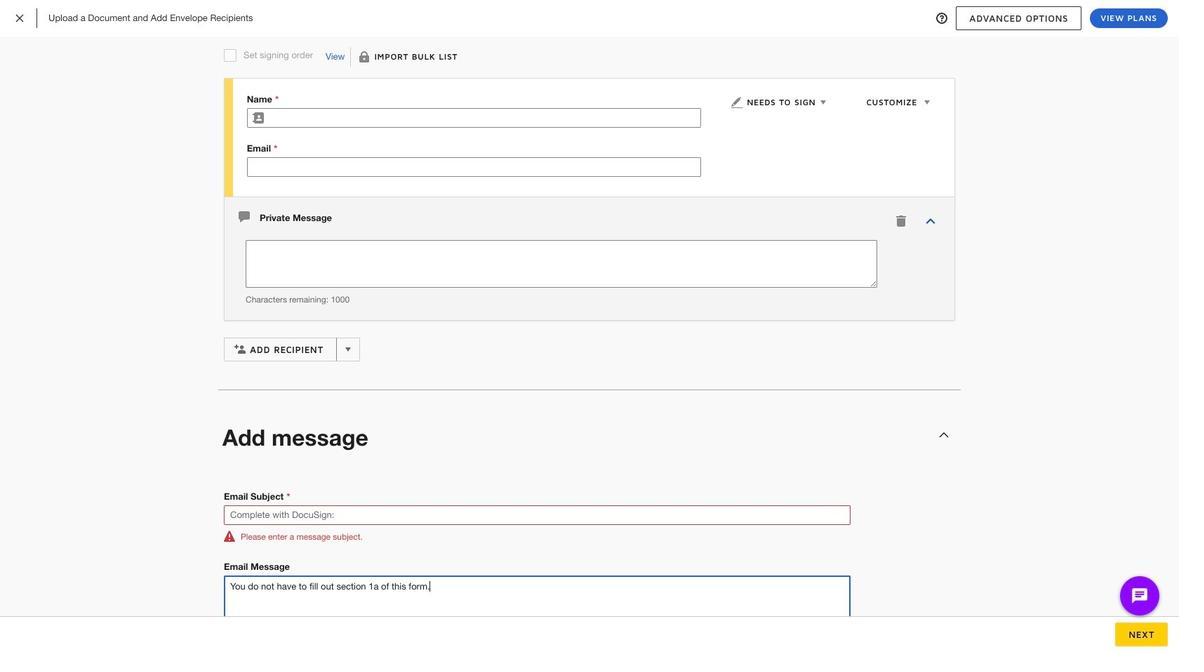 Task type: locate. For each thing, give the bounding box(es) containing it.
Complete with DocuSign: text field
[[225, 506, 850, 525]]

None text field
[[269, 109, 701, 127], [248, 158, 701, 176], [269, 109, 701, 127], [248, 158, 701, 176]]

Enter Message text field
[[224, 576, 851, 624]]

None text field
[[246, 240, 878, 288]]

region
[[225, 197, 955, 320]]



Task type: vqa. For each thing, say whether or not it's contained in the screenshot.
text box
yes



